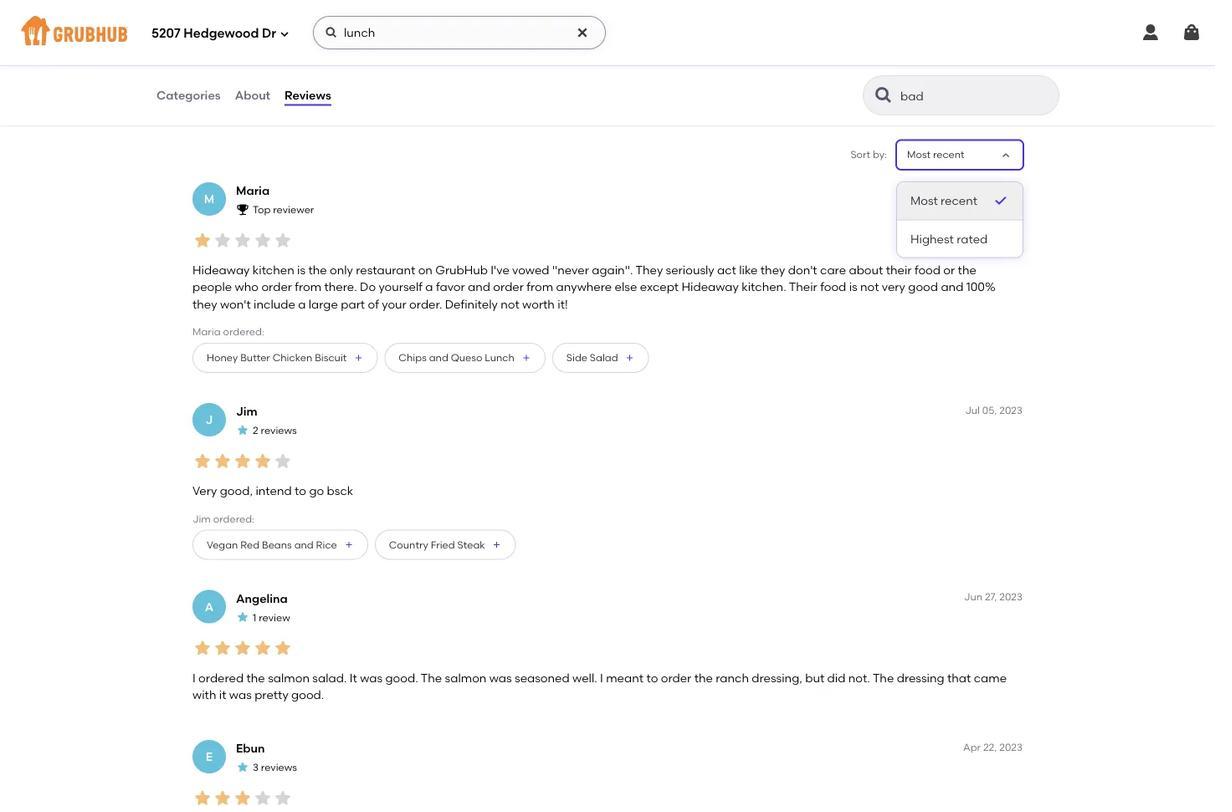 Task type: locate. For each thing, give the bounding box(es) containing it.
most recent up aug
[[907, 149, 965, 161]]

3 2023 from the top
[[999, 591, 1023, 603]]

they down "people" on the left
[[192, 297, 217, 311]]

0 vertical spatial is
[[297, 263, 306, 277]]

0 horizontal spatial is
[[297, 263, 306, 277]]

0 vertical spatial a
[[425, 280, 433, 294]]

from up "large"
[[295, 280, 321, 294]]

213
[[203, 17, 220, 31]]

0 horizontal spatial a
[[298, 297, 306, 311]]

0 vertical spatial most
[[907, 149, 931, 161]]

jim down very
[[192, 513, 211, 525]]

2 reviews from the top
[[261, 762, 297, 774]]

plus icon image right lunch
[[521, 353, 531, 363]]

who
[[235, 280, 259, 294]]

they
[[636, 263, 663, 277]]

0 vertical spatial they
[[761, 263, 785, 277]]

maria
[[236, 184, 270, 198], [192, 326, 221, 338]]

1 reviews from the top
[[261, 425, 297, 437]]

1 horizontal spatial svg image
[[325, 26, 338, 39]]

order.
[[409, 297, 442, 311]]

recent up aug
[[933, 149, 965, 161]]

else
[[615, 280, 637, 294]]

jim for jim ordered:
[[192, 513, 211, 525]]

1 horizontal spatial salmon
[[445, 671, 487, 685]]

ordered: down good,
[[213, 513, 254, 525]]

was right it
[[360, 671, 382, 685]]

country fried steak
[[389, 539, 485, 551]]

0 horizontal spatial svg image
[[1141, 23, 1161, 43]]

seriously
[[666, 263, 714, 277]]

0 horizontal spatial the
[[421, 671, 442, 685]]

order down correct
[[361, 83, 387, 95]]

0 vertical spatial food
[[232, 66, 255, 78]]

fried
[[431, 539, 455, 551]]

ranch
[[716, 671, 749, 685]]

favor
[[436, 280, 465, 294]]

0 horizontal spatial not
[[501, 297, 519, 311]]

2023 right the 05,
[[999, 404, 1023, 416]]

i up with
[[192, 671, 196, 685]]

most recent up highest rated
[[911, 194, 978, 208]]

most recent
[[907, 149, 965, 161], [911, 194, 978, 208]]

most recent option
[[897, 182, 1023, 220]]

2023
[[999, 183, 1023, 195], [999, 404, 1023, 416], [999, 591, 1023, 603], [999, 742, 1023, 754]]

most inside option
[[911, 194, 938, 208]]

to left go
[[295, 484, 306, 498]]

0 vertical spatial jim
[[236, 405, 258, 419]]

1 horizontal spatial to
[[646, 671, 658, 685]]

1 horizontal spatial maria
[[236, 184, 270, 198]]

96 on time delivery
[[282, 47, 321, 95]]

jim ordered:
[[192, 513, 254, 525]]

only
[[330, 263, 353, 277]]

the left only on the top left of the page
[[308, 263, 327, 277]]

1 horizontal spatial not
[[860, 280, 879, 294]]

or
[[943, 263, 955, 277]]

categories button
[[156, 65, 221, 126]]

0 horizontal spatial maria
[[192, 326, 221, 338]]

is
[[297, 263, 306, 277], [849, 280, 858, 294]]

good. right it
[[385, 671, 418, 685]]

there.
[[324, 280, 357, 294]]

definitely
[[445, 297, 498, 311]]

not left the worth in the top left of the page
[[501, 297, 519, 311]]

apr
[[963, 742, 981, 754]]

won't
[[220, 297, 251, 311]]

i ordered the salmon salad. it was good. the salmon was seasoned well. i meant to order the ranch dressing, but did not. the dressing that came with it was pretty good.
[[192, 671, 1007, 702]]

plus icon image inside country fried steak button
[[492, 540, 502, 550]]

2 2023 from the top
[[999, 404, 1023, 416]]

1 vertical spatial most recent
[[911, 194, 978, 208]]

country fried steak button
[[375, 530, 516, 560]]

0 vertical spatial recent
[[933, 149, 965, 161]]

4 2023 from the top
[[999, 742, 1023, 754]]

svg image
[[325, 26, 338, 39], [576, 26, 589, 39], [280, 29, 290, 39]]

is down about
[[849, 280, 858, 294]]

a up order.
[[425, 280, 433, 294]]

order right meant
[[661, 671, 691, 685]]

plus icon image
[[353, 353, 364, 363], [521, 353, 531, 363], [625, 353, 635, 363], [344, 540, 354, 550], [492, 540, 502, 550]]

1 the from the left
[[421, 671, 442, 685]]

jim up 2
[[236, 405, 258, 419]]

1 vertical spatial most
[[911, 194, 938, 208]]

1 vertical spatial ordered:
[[213, 513, 254, 525]]

recent left 31,
[[941, 194, 978, 208]]

3 reviews
[[253, 762, 297, 774]]

ordered:
[[223, 326, 264, 338], [213, 513, 254, 525]]

svg image
[[1141, 23, 1161, 43], [1182, 23, 1202, 43]]

it
[[350, 671, 357, 685]]

sort
[[851, 149, 870, 161]]

again".
[[592, 263, 633, 277]]

the right not.
[[873, 671, 894, 685]]

order up include
[[261, 280, 292, 294]]

1 vertical spatial good.
[[291, 688, 324, 702]]

1 horizontal spatial the
[[873, 671, 894, 685]]

1 horizontal spatial hideaway
[[682, 280, 739, 294]]

did
[[827, 671, 846, 685]]

food up the good
[[915, 263, 941, 277]]

0 horizontal spatial to
[[295, 484, 306, 498]]

they up kitchen.
[[761, 263, 785, 277]]

0 horizontal spatial from
[[295, 280, 321, 294]]

reviews
[[285, 88, 331, 102]]

0 vertical spatial reviews
[[261, 425, 297, 437]]

0 horizontal spatial food
[[232, 66, 255, 78]]

reviews right 3
[[261, 762, 297, 774]]

2023 right 27,
[[999, 591, 1023, 603]]

1 salmon from the left
[[268, 671, 310, 685]]

red
[[240, 539, 260, 551]]

honey butter chicken biscuit button
[[192, 343, 378, 373]]

1 vertical spatial maria
[[192, 326, 221, 338]]

pretty
[[255, 688, 288, 702]]

2023 for i ordered the salmon salad. it was good. the salmon was seasoned well. i meant to order the ranch dressing, but did not. the dressing that came with it was pretty good.
[[999, 591, 1023, 603]]

maria up top
[[236, 184, 270, 198]]

1 horizontal spatial a
[[425, 280, 433, 294]]

ordered: up butter
[[223, 326, 264, 338]]

was right 'it'
[[229, 688, 252, 702]]

worth
[[522, 297, 555, 311]]

from
[[295, 280, 321, 294], [527, 280, 553, 294]]

0 vertical spatial hideaway
[[192, 263, 250, 277]]

the
[[421, 671, 442, 685], [873, 671, 894, 685]]

2 the from the left
[[873, 671, 894, 685]]

food
[[232, 66, 255, 78], [915, 263, 941, 277], [820, 280, 846, 294]]

it!
[[558, 297, 568, 311]]

plus icon image right biscuit
[[353, 353, 364, 363]]

intend
[[256, 484, 292, 498]]

meant
[[606, 671, 644, 685]]

1 vertical spatial food
[[915, 263, 941, 277]]

1 vertical spatial recent
[[941, 194, 978, 208]]

2023 for hideaway kitchen is the only restaurant on grubhub i've vowed "never again". they seriously act like they don't care about their food or the people who order from there. do yourself a favor and order from anywhere else except hideaway kitchen. their food is not very good and 100% they won't include a large part of your order. definitely not worth it!
[[999, 183, 1023, 195]]

1 vertical spatial is
[[849, 280, 858, 294]]

0 vertical spatial ordered:
[[223, 326, 264, 338]]

1 horizontal spatial food
[[820, 280, 846, 294]]

salmon left seasoned
[[445, 671, 487, 685]]

salmon up pretty
[[268, 671, 310, 685]]

plus icon image right salad
[[625, 353, 635, 363]]

yourself
[[379, 280, 423, 294]]

good. down salad.
[[291, 688, 324, 702]]

1 horizontal spatial svg image
[[1182, 23, 1202, 43]]

most right by:
[[907, 149, 931, 161]]

trophy icon image
[[236, 203, 249, 216]]

good,
[[220, 484, 253, 498]]

star icon image
[[192, 231, 213, 251], [213, 231, 233, 251], [233, 231, 253, 251], [253, 231, 273, 251], [273, 231, 293, 251], [236, 424, 249, 437], [192, 452, 213, 472], [213, 452, 233, 472], [233, 452, 253, 472], [253, 452, 273, 472], [273, 452, 293, 472], [236, 611, 249, 624], [192, 639, 213, 659], [213, 639, 233, 659], [233, 639, 253, 659], [253, 639, 273, 659], [273, 639, 293, 659], [236, 761, 249, 774], [192, 789, 213, 807], [213, 789, 233, 807], [233, 789, 253, 807], [253, 789, 273, 807], [273, 789, 293, 807]]

i
[[192, 671, 196, 685], [600, 671, 603, 685]]

i right well.
[[600, 671, 603, 685]]

search icon image
[[874, 85, 894, 105]]

and right chips
[[429, 352, 448, 364]]

reviews right 2
[[261, 425, 297, 437]]

grubhub
[[435, 263, 488, 277]]

ordered: for kitchen
[[223, 326, 264, 338]]

most up the highest
[[911, 194, 938, 208]]

very good, intend to go bsck
[[192, 484, 353, 498]]

0 horizontal spatial i
[[192, 671, 196, 685]]

categories
[[156, 88, 221, 102]]

restaurant
[[356, 263, 415, 277]]

good.
[[385, 671, 418, 685], [291, 688, 324, 702]]

2023 right 22,
[[999, 742, 1023, 754]]

food up about
[[232, 66, 255, 78]]

is right 'kitchen'
[[297, 263, 306, 277]]

reviews
[[261, 425, 297, 437], [261, 762, 297, 774]]

to right meant
[[646, 671, 658, 685]]

1 vertical spatial to
[[646, 671, 658, 685]]

top
[[253, 204, 271, 216]]

2 vertical spatial food
[[820, 280, 846, 294]]

jun 27, 2023
[[964, 591, 1023, 603]]

the left ranch
[[694, 671, 713, 685]]

on
[[282, 66, 296, 78]]

the right it
[[421, 671, 442, 685]]

biscuit
[[315, 352, 347, 364]]

from up the worth in the top left of the page
[[527, 280, 553, 294]]

plus icon image inside vegan red beans and rice button
[[344, 540, 354, 550]]

1 horizontal spatial i
[[600, 671, 603, 685]]

2 reviews
[[253, 425, 297, 437]]

0 horizontal spatial jim
[[192, 513, 211, 525]]

1 vertical spatial hideaway
[[682, 280, 739, 294]]

1 horizontal spatial is
[[849, 280, 858, 294]]

0 horizontal spatial salmon
[[268, 671, 310, 685]]

0 vertical spatial not
[[860, 280, 879, 294]]

0 horizontal spatial they
[[192, 297, 217, 311]]

maria ordered:
[[192, 326, 264, 338]]

recent inside option
[[941, 194, 978, 208]]

country
[[389, 539, 428, 551]]

1 horizontal spatial jim
[[236, 405, 258, 419]]

0 vertical spatial good.
[[385, 671, 418, 685]]

your
[[382, 297, 407, 311]]

and up definitely
[[468, 280, 490, 294]]

0 vertical spatial maria
[[236, 184, 270, 198]]

2
[[253, 425, 258, 437]]

food down care
[[820, 280, 846, 294]]

the up pretty
[[246, 671, 265, 685]]

and left the rice
[[294, 539, 314, 551]]

chicken
[[273, 352, 312, 364]]

bsck
[[327, 484, 353, 498]]

2 horizontal spatial food
[[915, 263, 941, 277]]

reviews button
[[284, 65, 332, 126]]

1 horizontal spatial from
[[527, 280, 553, 294]]

top reviewer
[[253, 204, 314, 216]]

order inside i ordered the salmon salad. it was good. the salmon was seasoned well. i meant to order the ranch dressing, but did not. the dressing that came with it was pretty good.
[[661, 671, 691, 685]]

plus icon image for honey butter chicken biscuit
[[353, 353, 364, 363]]

it
[[219, 688, 226, 702]]

1 svg image from the left
[[1141, 23, 1161, 43]]

on
[[418, 263, 433, 277]]

0 horizontal spatial was
[[229, 688, 252, 702]]

jim
[[236, 405, 258, 419], [192, 513, 211, 525]]

1 vertical spatial they
[[192, 297, 217, 311]]

a left "large"
[[298, 297, 306, 311]]

hideaway down act
[[682, 280, 739, 294]]

order down i've
[[493, 280, 524, 294]]

1 vertical spatial a
[[298, 297, 306, 311]]

not down about
[[860, 280, 879, 294]]

plus icon image inside chips and queso lunch button
[[521, 353, 531, 363]]

0 horizontal spatial good.
[[291, 688, 324, 702]]

5207
[[151, 26, 181, 41]]

plus icon image inside honey butter chicken biscuit button
[[353, 353, 364, 363]]

plus icon image right steak
[[492, 540, 502, 550]]

1 vertical spatial jim
[[192, 513, 211, 525]]

plus icon image inside the 'side salad' button
[[625, 353, 635, 363]]

to inside i ordered the salmon salad. it was good. the salmon was seasoned well. i meant to order the ranch dressing, but did not. the dressing that came with it was pretty good.
[[646, 671, 658, 685]]

2023 right 31,
[[999, 183, 1023, 195]]

maria up honey
[[192, 326, 221, 338]]

1 2023 from the top
[[999, 183, 1023, 195]]

1 horizontal spatial they
[[761, 263, 785, 277]]

not
[[860, 280, 879, 294], [501, 297, 519, 311]]

1
[[253, 612, 256, 624]]

was left seasoned
[[489, 671, 512, 685]]

dressing,
[[752, 671, 802, 685]]

plus icon image right the rice
[[344, 540, 354, 550]]

the
[[308, 263, 327, 277], [958, 263, 977, 277], [246, 671, 265, 685], [694, 671, 713, 685]]

1 vertical spatial reviews
[[261, 762, 297, 774]]

include
[[254, 297, 295, 311]]

anywhere
[[556, 280, 612, 294]]

hideaway up "people" on the left
[[192, 263, 250, 277]]



Task type: describe. For each thing, give the bounding box(es) containing it.
not.
[[848, 671, 870, 685]]

main navigation navigation
[[0, 0, 1215, 65]]

1 review
[[253, 612, 290, 624]]

go
[[309, 484, 324, 498]]

m
[[204, 192, 214, 206]]

0 horizontal spatial svg image
[[280, 29, 290, 39]]

0 vertical spatial to
[[295, 484, 306, 498]]

steak
[[457, 539, 485, 551]]

chips
[[399, 352, 427, 364]]

large
[[309, 297, 338, 311]]

their
[[886, 263, 912, 277]]

ebun
[[236, 742, 265, 756]]

100%
[[966, 280, 996, 294]]

very
[[882, 280, 905, 294]]

dressing
[[897, 671, 944, 685]]

reviews for jim
[[261, 425, 297, 437]]

side salad button
[[552, 343, 649, 373]]

and down or
[[941, 280, 964, 294]]

apr 22, 2023
[[963, 742, 1023, 754]]

2023 for very good, intend to go bsck
[[999, 404, 1023, 416]]

side salad
[[566, 352, 618, 364]]

don't
[[788, 263, 817, 277]]

aug 31, 2023
[[963, 183, 1023, 195]]

kitchen.
[[742, 280, 786, 294]]

of
[[368, 297, 379, 311]]

213 ratings
[[203, 17, 262, 31]]

like
[[739, 263, 758, 277]]

plus icon image for vegan red beans and rice
[[344, 540, 354, 550]]

vowed
[[512, 263, 549, 277]]

0 vertical spatial most recent
[[907, 149, 965, 161]]

maria for maria ordered:
[[192, 326, 221, 338]]

act
[[717, 263, 736, 277]]

check icon image
[[993, 193, 1009, 209]]

most inside field
[[907, 149, 931, 161]]

Search Hideaway Kitchen & Bar search field
[[899, 88, 1027, 104]]

vegan
[[207, 539, 238, 551]]

jim for jim
[[236, 405, 258, 419]]

1 vertical spatial not
[[501, 297, 519, 311]]

3
[[253, 762, 259, 774]]

do
[[360, 280, 376, 294]]

hideaway kitchen is the only restaurant on grubhub i've vowed "never again". they seriously act like they don't care about their food or the people who order from there. do yourself a favor and order from anywhere else except hideaway kitchen. their food is not very good and 100% they won't include a large part of your order. definitely not worth it!
[[192, 263, 996, 311]]

27,
[[985, 591, 997, 603]]

food inside 84 good food
[[232, 66, 255, 78]]

the right or
[[958, 263, 977, 277]]

angelina
[[236, 592, 288, 606]]

rice
[[316, 539, 337, 551]]

dr
[[262, 26, 276, 41]]

Search for food, convenience, alcohol... search field
[[313, 16, 606, 49]]

except
[[640, 280, 679, 294]]

2 horizontal spatial was
[[489, 671, 512, 685]]

salad
[[590, 352, 618, 364]]

correct
[[361, 66, 398, 78]]

chips and queso lunch
[[399, 352, 515, 364]]

"never
[[552, 263, 589, 277]]

ordered: for good,
[[213, 513, 254, 525]]

1 from from the left
[[295, 280, 321, 294]]

a
[[205, 600, 214, 614]]

jul
[[965, 404, 980, 416]]

recent inside field
[[933, 149, 965, 161]]

caret down icon image
[[999, 148, 1013, 162]]

reviews for ebun
[[261, 762, 297, 774]]

plus icon image for side salad
[[625, 353, 635, 363]]

lunch
[[485, 352, 515, 364]]

care
[[820, 263, 846, 277]]

plus icon image for chips and queso lunch
[[521, 353, 531, 363]]

maria for maria
[[236, 184, 270, 198]]

1 horizontal spatial good.
[[385, 671, 418, 685]]

ordered
[[198, 671, 244, 685]]

ratings
[[223, 17, 262, 31]]

people
[[192, 280, 232, 294]]

1 i from the left
[[192, 671, 196, 685]]

5207 hedgewood dr
[[151, 26, 276, 41]]

2 horizontal spatial svg image
[[576, 26, 589, 39]]

1 horizontal spatial was
[[360, 671, 382, 685]]

good
[[908, 280, 938, 294]]

31,
[[985, 183, 997, 195]]

honey butter chicken biscuit
[[207, 352, 347, 364]]

84
[[203, 47, 217, 61]]

88
[[361, 47, 375, 61]]

highest
[[911, 232, 954, 246]]

queso
[[451, 352, 482, 364]]

plus icon image for country fried steak
[[492, 540, 502, 550]]

time
[[299, 66, 321, 78]]

22,
[[983, 742, 997, 754]]

chips and queso lunch button
[[384, 343, 545, 373]]

salad.
[[312, 671, 347, 685]]

2 i from the left
[[600, 671, 603, 685]]

highest rated
[[911, 232, 988, 246]]

2 from from the left
[[527, 280, 553, 294]]

hedgewood
[[184, 26, 259, 41]]

kitchen
[[253, 263, 294, 277]]

2 salmon from the left
[[445, 671, 487, 685]]

vegan red beans and rice
[[207, 539, 337, 551]]

part
[[341, 297, 365, 311]]

aug
[[963, 183, 983, 195]]

delivery
[[282, 83, 319, 95]]

Sort by: field
[[907, 148, 965, 162]]

order inside 88 correct order
[[361, 83, 387, 95]]

seasoned
[[515, 671, 570, 685]]

came
[[974, 671, 1007, 685]]

their
[[789, 280, 817, 294]]

2 svg image from the left
[[1182, 23, 1202, 43]]

i've
[[491, 263, 510, 277]]

most recent inside option
[[911, 194, 978, 208]]

about
[[235, 88, 270, 102]]

05,
[[982, 404, 997, 416]]

0 horizontal spatial hideaway
[[192, 263, 250, 277]]



Task type: vqa. For each thing, say whether or not it's contained in the screenshot.
Edit to the top
no



